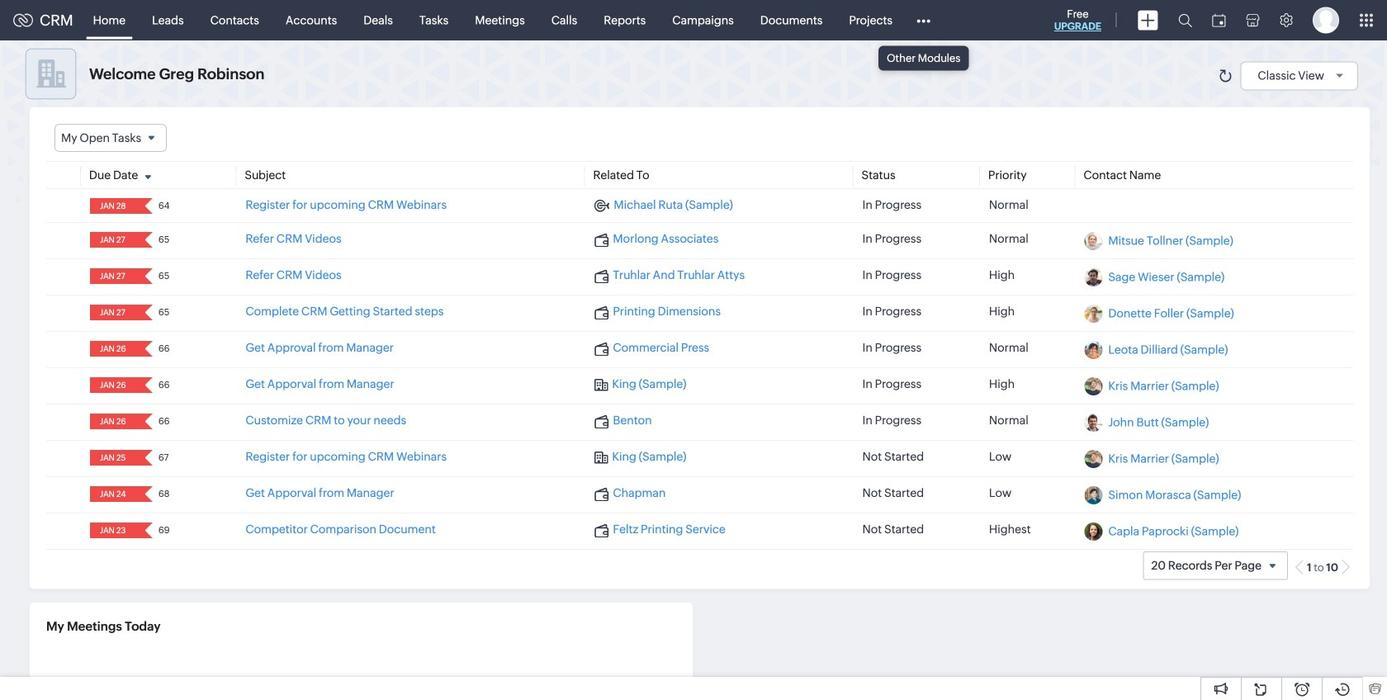 Task type: locate. For each thing, give the bounding box(es) containing it.
profile element
[[1304, 0, 1350, 40]]

None field
[[55, 124, 167, 152], [95, 198, 134, 214], [95, 232, 134, 248], [95, 269, 134, 284], [95, 305, 134, 321], [95, 341, 134, 357], [95, 378, 134, 393], [95, 414, 134, 430], [95, 450, 134, 466], [95, 487, 134, 502], [95, 523, 134, 539], [55, 124, 167, 152], [95, 198, 134, 214], [95, 232, 134, 248], [95, 269, 134, 284], [95, 305, 134, 321], [95, 341, 134, 357], [95, 378, 134, 393], [95, 414, 134, 430], [95, 450, 134, 466], [95, 487, 134, 502], [95, 523, 134, 539]]

search image
[[1179, 13, 1193, 27]]



Task type: vqa. For each thing, say whether or not it's contained in the screenshot.
Search icon at the top right of page
yes



Task type: describe. For each thing, give the bounding box(es) containing it.
logo image
[[13, 14, 33, 27]]

create menu element
[[1128, 0, 1169, 40]]

create menu image
[[1138, 10, 1159, 30]]

search element
[[1169, 0, 1203, 40]]

calendar image
[[1213, 14, 1227, 27]]

Other Modules field
[[906, 7, 942, 33]]

profile image
[[1313, 7, 1340, 33]]



